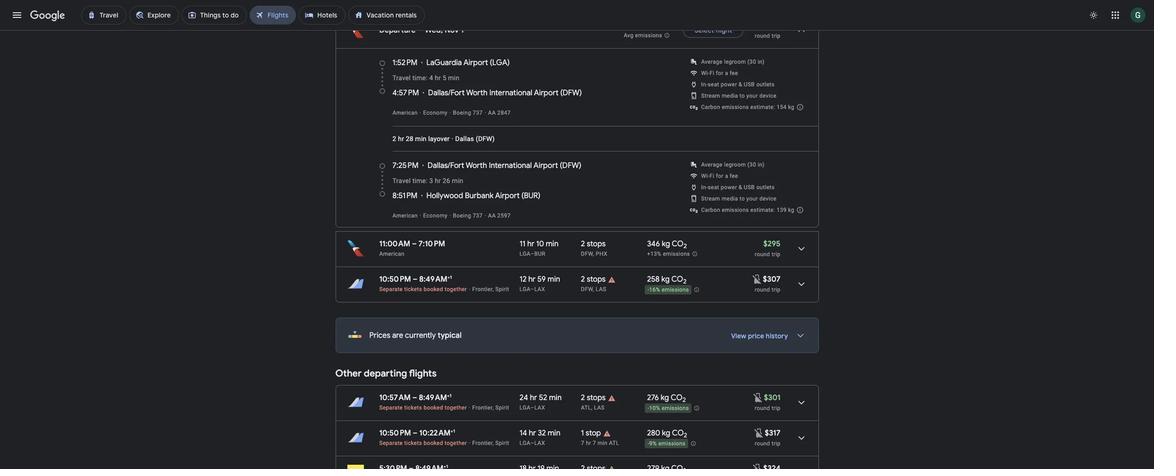 Task type: vqa. For each thing, say whether or not it's contained in the screenshot.
2nd fee from the top
yes



Task type: locate. For each thing, give the bounding box(es) containing it.
in) for dallas/fort worth international airport ( dfw )
[[758, 59, 765, 65]]

0 vertical spatial estimate:
[[751, 104, 775, 110]]

2 booked from the top
[[424, 405, 443, 411]]

dallas ( dfw )
[[455, 135, 495, 143]]

1 carbon from the top
[[701, 104, 720, 110]]

3 round from the top
[[755, 287, 770, 293]]

1 travel from the top
[[393, 74, 411, 82]]

2 wi- from the top
[[701, 173, 710, 179]]

0 vertical spatial  image
[[485, 110, 486, 116]]

1 stream media to your device from the top
[[701, 93, 777, 99]]

2 separate tickets booked together. this trip includes tickets from multiple airlines. missed connections may be protected by kiwi.com.. element from the top
[[379, 405, 467, 411]]

layover (1 of 2) is a 7 hr 57 min layover at hartsfield-jackson atlanta international airport in atlanta. layover (2 of 2) is a 8 hr 30 min overnight layover at harry reid international airport in las vegas. element
[[581, 404, 642, 412]]

, left phx
[[593, 251, 594, 257]]

346
[[647, 239, 660, 249]]

2 power from the top
[[721, 184, 737, 191]]

dallas/fort for 7:25 pm
[[428, 161, 464, 170]]

aa left 2597
[[488, 212, 496, 219]]

2 - from the top
[[648, 405, 649, 412]]

+ inside 10:50 pm – 10:22 am + 1
[[451, 428, 453, 434]]

2 time: from the top
[[412, 177, 428, 185]]

2 stops up dfw , las
[[581, 275, 606, 284]]

departing
[[364, 368, 407, 380]]

boeing 737
[[453, 110, 483, 116], [453, 212, 483, 219]]

estimate: left 139
[[751, 207, 775, 213]]

1 vertical spatial average
[[701, 161, 723, 168]]

1 device from the top
[[760, 93, 777, 99]]

– inside 11:00 am – 7:10 pm american
[[412, 239, 417, 249]]

las up stop
[[594, 405, 605, 411]]

0 vertical spatial 737
[[473, 110, 483, 116]]

, up 1 stop
[[591, 405, 592, 411]]

2 vertical spatial separate tickets booked together
[[379, 440, 467, 447]]

kg inside 280 kg co 2
[[662, 429, 670, 438]]

hr left 52
[[530, 393, 537, 403]]

10:50 pm for 8:49 am
[[379, 275, 411, 284]]

1 together from the top
[[445, 286, 467, 293]]

2 separate from the top
[[379, 405, 403, 411]]

2 outlets from the top
[[756, 184, 775, 191]]

lax for 52
[[534, 405, 545, 411]]

1 (30 from the top
[[747, 59, 756, 65]]

co up the -9% emissions
[[672, 429, 684, 438]]

8:49 am
[[419, 275, 447, 284], [419, 393, 447, 403]]

1 economy from the top
[[423, 110, 448, 116]]

carbon emissions estimate: 139 kilograms element
[[701, 207, 795, 213]]

outlets up carbon emissions estimate: 154 kg
[[756, 81, 775, 88]]

0 vertical spatial separate tickets booked together. this trip includes tickets from multiple airlines. missed connections may be protected by kiwi.com.. element
[[379, 286, 467, 293]]

2 vertical spatial separate tickets booked together. this trip includes tickets from multiple airlines. missed connections may be protected by kiwi.com.. element
[[379, 440, 467, 447]]

+ inside 10:57 am – 8:49 am + 1
[[447, 393, 450, 399]]

2 up +13% emissions
[[684, 242, 687, 250]]

1 in- from the top
[[701, 81, 708, 88]]

0 horizontal spatial 7
[[581, 440, 584, 447]]

min right 52
[[549, 393, 562, 403]]

dallas/fort
[[428, 88, 465, 98], [428, 161, 464, 170]]

dallas/fort up 26
[[428, 161, 464, 170]]

worth for 4:57 pm
[[466, 88, 488, 98]]

lax down the 59
[[534, 286, 545, 293]]

lga inside "11 hr 10 min lga – bur"
[[520, 251, 531, 257]]

2 your from the top
[[746, 195, 758, 202]]

2 trip from the top
[[772, 251, 781, 258]]

booked
[[424, 286, 443, 293], [424, 405, 443, 411], [424, 440, 443, 447]]

2 economy from the top
[[423, 212, 448, 219]]

0 vertical spatial +
[[447, 274, 450, 280]]

together
[[445, 286, 467, 293], [445, 405, 467, 411], [445, 440, 467, 447]]

seat up carbon emissions estimate: 154 kg
[[708, 81, 719, 88]]

boeing for hollywood
[[453, 212, 471, 219]]

Arrival time: 4:57 PM. text field
[[393, 88, 419, 98]]

main menu image
[[11, 9, 23, 21]]

1 trip from the top
[[772, 33, 781, 39]]

0 vertical spatial arrival time: 8:49 am on  thursday, november 2. text field
[[419, 274, 452, 284]]

1:52 pm
[[393, 58, 418, 68]]

2 legroom from the top
[[724, 161, 746, 168]]

stops
[[587, 239, 606, 249], [587, 275, 606, 284], [587, 393, 606, 403]]

Arrival time: 8:49 AM on  Thursday, November 2. text field
[[419, 274, 452, 284], [415, 464, 448, 469]]

1 vertical spatial 2 stops
[[581, 393, 606, 403]]

0 vertical spatial in)
[[758, 59, 765, 65]]

1 vertical spatial international
[[489, 161, 532, 170]]

8:49 am inside 10:50 pm – 8:49 am + 1
[[419, 275, 447, 284]]

1 vertical spatial &
[[739, 184, 742, 191]]

device up carbon emissions estimate: 154 kg
[[760, 93, 777, 99]]

2 round from the top
[[755, 251, 770, 258]]

– down total duration 14 hr 32 min. element
[[531, 440, 534, 447]]

1 vertical spatial your
[[746, 195, 758, 202]]

2 vertical spatial separate
[[379, 440, 403, 447]]

separate tickets booked together down leaves laguardia airport at 10:50 pm on wednesday, november 1 and arrives at los angeles international airport at 10:22 am on thursday, november 2. element
[[379, 440, 467, 447]]

(
[[490, 58, 492, 68], [560, 88, 563, 98], [476, 135, 478, 143], [560, 161, 562, 170], [522, 191, 524, 201]]

fee up carbon emissions estimate: 154 kilograms element
[[730, 70, 738, 76]]

typical
[[438, 331, 462, 340]]

1 vertical spatial fi
[[710, 173, 714, 179]]

estimate:
[[751, 104, 775, 110], [751, 207, 775, 213]]

stream up carbon emissions estimate: 139 kilograms element
[[701, 195, 720, 202]]

frontier, spirit for 14 hr 32 min
[[472, 440, 509, 447]]

frontier, for 24
[[472, 405, 494, 411]]

2 vertical spatial round trip
[[755, 440, 781, 447]]

frontier, spirit
[[472, 286, 509, 293], [472, 405, 509, 411], [472, 440, 509, 447]]

3 round trip from the top
[[755, 440, 781, 447]]

economy
[[423, 110, 448, 116], [423, 212, 448, 219]]

- down 276
[[648, 405, 649, 412]]

7:25 pm
[[393, 161, 419, 170]]

1 vertical spatial ,
[[593, 286, 594, 293]]

0 vertical spatial your
[[746, 93, 758, 99]]

separate tickets booked together for 12 hr 59 min
[[379, 286, 467, 293]]

– down "total duration 12 hr 59 min." element
[[531, 286, 534, 293]]

dallas/fort worth international airport ( dfw ) up hollywood burbank airport ( bur )
[[428, 161, 581, 170]]

, for 24 hr 52 min
[[591, 405, 592, 411]]

3 trip from the top
[[772, 287, 781, 293]]

economy for dallas/fort worth international airport
[[423, 110, 448, 116]]

legroom
[[724, 59, 746, 65], [724, 161, 746, 168]]

59
[[537, 275, 546, 284]]

round for $307
[[755, 287, 770, 293]]

1 separate tickets booked together from the top
[[379, 286, 467, 293]]

2 hr 28 min layover
[[393, 135, 450, 143]]

wi-fi for a fee
[[701, 70, 738, 76], [701, 173, 738, 179]]

min inside 14 hr 32 min lga – lax
[[548, 429, 560, 438]]

to for hollywood burbank airport ( bur )
[[740, 195, 745, 202]]

– inside 12 hr 59 min lga – lax
[[531, 286, 534, 293]]

frontier, spirit for 24 hr 52 min
[[472, 405, 509, 411]]

boeing up dallas
[[453, 110, 471, 116]]

co
[[672, 239, 684, 249], [671, 275, 683, 284], [671, 393, 683, 403], [672, 429, 684, 438]]

device for dallas/fort worth international airport ( dfw )
[[760, 93, 777, 99]]

media for hollywood burbank airport ( bur )
[[722, 195, 738, 202]]

2 vertical spatial ,
[[591, 405, 592, 411]]

1 vertical spatial to
[[740, 195, 745, 202]]

hr inside "11 hr 10 min lga – bur"
[[527, 239, 534, 249]]

kg inside 258 kg co 2
[[661, 275, 670, 284]]

2 seat from the top
[[708, 184, 719, 191]]

to up carbon emissions estimate: 154 kg
[[740, 93, 745, 99]]

0 vertical spatial spirit
[[495, 286, 509, 293]]

in) for hollywood burbank airport ( bur )
[[758, 161, 765, 168]]

3 lax from the top
[[534, 440, 545, 447]]

2 tickets from the top
[[404, 405, 422, 411]]

emissions
[[635, 32, 662, 39], [722, 104, 749, 110], [722, 207, 749, 213], [663, 251, 690, 257], [662, 287, 689, 293], [662, 405, 689, 412], [658, 441, 686, 447]]

lax for 59
[[534, 286, 545, 293]]

1 fi from the top
[[710, 70, 714, 76]]

0 vertical spatial time:
[[412, 74, 428, 82]]

flight details. leaves laguardia airport at 10:50 pm on wednesday, november 1 and arrives at los angeles international airport at 10:22 am on thursday, november 2. image
[[790, 427, 813, 449]]

2 in) from the top
[[758, 161, 765, 168]]

10
[[536, 239, 544, 249]]

0 vertical spatial round trip
[[755, 287, 781, 293]]

1 vertical spatial boeing 737
[[453, 212, 483, 219]]

3 - from the top
[[648, 441, 649, 447]]

hr for 24
[[530, 393, 537, 403]]

hr for 2
[[398, 135, 404, 143]]

2 vertical spatial frontier, spirit
[[472, 440, 509, 447]]

3 together from the top
[[445, 440, 467, 447]]

wi-fi for a fee down flight
[[701, 70, 738, 76]]

1 vertical spatial separate tickets booked together. this trip includes tickets from multiple airlines. missed connections may be protected by kiwi.com.. element
[[379, 405, 467, 411]]

1 vertical spatial in-
[[701, 184, 708, 191]]

2 up the -9% emissions
[[684, 432, 687, 440]]

fee up carbon emissions estimate: 139 kilograms element
[[730, 173, 738, 179]]

2 separate tickets booked together from the top
[[379, 405, 467, 411]]

round down $291
[[755, 33, 770, 39]]

0 vertical spatial legroom
[[724, 59, 746, 65]]

1 2 stops from the top
[[581, 275, 606, 284]]

10:50 pm up "departure time: 5:30 pm." text field
[[379, 429, 411, 438]]

estimate: left 154
[[751, 104, 775, 110]]

– down total duration 24 hr 52 min. element
[[531, 405, 534, 411]]

this price for this flight doesn't include overhead bin access. if you need a carry-on bag, use the bags filter to update prices. image down $295 round trip
[[752, 274, 763, 285]]

min inside 12 hr 59 min lga – lax
[[548, 275, 560, 284]]

– inside 10:57 am – 8:49 am + 1
[[412, 393, 417, 403]]

view
[[731, 332, 746, 340]]

together for 12
[[445, 286, 467, 293]]

8:49 am down flights
[[419, 393, 447, 403]]

3 stops from the top
[[587, 393, 606, 403]]

media up carbon emissions estimate: 139 kilograms element
[[722, 195, 738, 202]]

trip down $291
[[772, 33, 781, 39]]

2 up the -16% emissions
[[683, 278, 687, 286]]

0 vertical spatial to
[[740, 93, 745, 99]]

2 up dfw , las
[[581, 275, 585, 284]]

average for dallas/fort worth international airport ( dfw )
[[701, 59, 723, 65]]

your for dallas/fort worth international airport ( dfw )
[[746, 93, 758, 99]]

spirit left the 24 hr 52 min lga – lax
[[495, 405, 509, 411]]

average
[[701, 59, 723, 65], [701, 161, 723, 168]]

2 vertical spatial frontier,
[[472, 440, 494, 447]]

lga
[[492, 58, 507, 68], [520, 251, 531, 257], [520, 286, 531, 293], [520, 405, 531, 411], [520, 440, 531, 447]]

1 inside 10:50 pm – 8:49 am + 1
[[450, 274, 452, 280]]

10:57 am – 8:49 am + 1
[[379, 393, 452, 403]]

2 in- from the top
[[701, 184, 708, 191]]

1 vertical spatial seat
[[708, 184, 719, 191]]

device
[[760, 93, 777, 99], [760, 195, 777, 202]]

12 hr 59 min lga – lax
[[520, 275, 560, 293]]

las
[[596, 286, 606, 293], [594, 405, 605, 411]]

boeing 737 up dallas
[[453, 110, 483, 116]]

Departure time: 10:57 AM. text field
[[379, 393, 411, 403]]

0 vertical spatial travel
[[393, 74, 411, 82]]

8:51 pm
[[393, 191, 418, 201]]

1 stops from the top
[[587, 239, 606, 249]]

1 booked from the top
[[424, 286, 443, 293]]

american
[[393, 110, 418, 116], [393, 212, 418, 219], [379, 251, 405, 257]]

Departure time: 7:25 PM. text field
[[393, 161, 419, 170]]

 image for airport
[[485, 110, 486, 116]]

0 vertical spatial average
[[701, 59, 723, 65]]

hr inside the 24 hr 52 min lga – lax
[[530, 393, 537, 403]]

1 vertical spatial media
[[722, 195, 738, 202]]

1 vertical spatial round trip
[[755, 405, 781, 412]]

10:57 am
[[379, 393, 411, 403]]

hr right 12
[[528, 275, 536, 284]]

lga inside the 24 hr 52 min lga – lax
[[520, 405, 531, 411]]

boeing 737 for worth
[[453, 110, 483, 116]]

layover (1 of 1) is a 7 hr 7 min overnight layover at hartsfield-jackson atlanta international airport in atlanta. element
[[581, 439, 642, 447]]

4:57 pm
[[393, 88, 419, 98]]

Arrival time: 7:10 PM. text field
[[419, 239, 445, 249]]

1 separate tickets booked together. this trip includes tickets from multiple airlines. missed connections may be protected by kiwi.com.. element from the top
[[379, 286, 467, 293]]

select
[[695, 26, 714, 34]]

min right '10'
[[546, 239, 559, 249]]

2 spirit from the top
[[495, 405, 509, 411]]

stream for dallas/fort worth international airport ( dfw )
[[701, 93, 720, 99]]

separate tickets booked together. this trip includes tickets from multiple airlines. missed connections may be protected by kiwi.com.. element down leaves laguardia airport at 10:57 am on wednesday, november 1 and arrives at los angeles international airport at 8:49 am on thursday, november 2. element
[[379, 405, 467, 411]]

min down stop
[[598, 440, 608, 447]]

7
[[581, 440, 584, 447], [593, 440, 596, 447]]

lax inside 12 hr 59 min lga – lax
[[534, 286, 545, 293]]

Departure time: 10:50 PM. text field
[[379, 429, 411, 438]]

this price for this flight doesn't include overhead bin access. if you need a carry-on bag, use the bags filter to update prices. image for $301
[[753, 392, 764, 403]]

laguardia airport ( lga )
[[427, 58, 510, 68]]

boeing down the 'burbank'
[[453, 212, 471, 219]]

together down arrival time: 10:22 am on  thursday, november 2. text field
[[445, 440, 467, 447]]

1 to from the top
[[740, 93, 745, 99]]

1 average from the top
[[701, 59, 723, 65]]

worth for 7:25 pm
[[466, 161, 487, 170]]

8:49 am inside 10:57 am – 8:49 am + 1
[[419, 393, 447, 403]]

round down $301 text field in the bottom of the page
[[755, 405, 770, 412]]

2 aa from the top
[[488, 212, 496, 219]]

0 vertical spatial bur
[[524, 191, 538, 201]]

leaves laguardia airport at 5:30 pm on wednesday, november 1 and arrives at los angeles international airport at 8:49 am on thursday, november 2. element
[[379, 464, 448, 469]]

in- for hollywood burbank airport ( bur )
[[701, 184, 708, 191]]

las down phx
[[596, 286, 606, 293]]

min inside "11 hr 10 min lga – bur"
[[546, 239, 559, 249]]

14 hr 32 min lga – lax
[[520, 429, 560, 447]]

seat
[[708, 81, 719, 88], [708, 184, 719, 191]]

0 vertical spatial carbon
[[701, 104, 720, 110]]

1 for from the top
[[716, 70, 724, 76]]

+ for 14 hr 32 min
[[451, 428, 453, 434]]

tickets for 12
[[404, 286, 422, 293]]

aa for airport
[[488, 212, 496, 219]]

2 stream media to your device from the top
[[701, 195, 777, 202]]

0 vertical spatial stream media to your device
[[701, 93, 777, 99]]

Departure time: 10:50 PM. text field
[[379, 275, 411, 284]]

2 stops from the top
[[587, 275, 606, 284]]

0 vertical spatial boeing 737
[[453, 110, 483, 116]]

10:50 pm inside 10:50 pm – 8:49 am + 1
[[379, 275, 411, 284]]

2 2 stops from the top
[[581, 393, 606, 403]]

1 inside 10:57 am – 8:49 am + 1
[[450, 393, 452, 399]]

0 vertical spatial lax
[[534, 286, 545, 293]]

layover (1 of 2) is a 3 hr 20 min overnight layover at dallas/fort worth international airport in dallas. layover (2 of 2) is a 1 hr 19 min layover at harry reid international airport in las vegas. element
[[581, 286, 642, 293]]

2 & from the top
[[739, 184, 742, 191]]

&
[[739, 81, 742, 88], [739, 184, 742, 191]]

1 vertical spatial separate tickets booked together
[[379, 405, 467, 411]]

stream up carbon emissions estimate: 154 kg
[[701, 93, 720, 99]]

lax down 32
[[534, 440, 545, 447]]

las inside the layover (1 of 2) is a 3 hr 20 min overnight layover at dallas/fort worth international airport in dallas. layover (2 of 2) is a 1 hr 19 min layover at harry reid international airport in las vegas. "element"
[[596, 286, 606, 293]]

1 vertical spatial wi-
[[701, 173, 710, 179]]

total duration 18 hr 19 min. element
[[520, 464, 581, 469]]

1 aa from the top
[[488, 110, 496, 116]]

lax inside the 24 hr 52 min lga – lax
[[534, 405, 545, 411]]

0 horizontal spatial atl
[[581, 405, 591, 411]]

wi- for hollywood burbank airport ( bur )
[[701, 173, 710, 179]]

spirit for 12 hr 59 min
[[495, 286, 509, 293]]

2 inside 276 kg co 2
[[683, 396, 686, 404]]

trip for $307
[[772, 287, 781, 293]]

co inside 258 kg co 2
[[671, 275, 683, 284]]

2 usb from the top
[[744, 184, 755, 191]]

lga for 14
[[520, 440, 531, 447]]

separate tickets booked together. this trip includes tickets from multiple airlines. missed connections may be protected by kiwi.com.. element
[[379, 286, 467, 293], [379, 405, 467, 411], [379, 440, 467, 447]]

1 vertical spatial legroom
[[724, 161, 746, 168]]

dallas/fort worth international airport ( dfw ) for 4:57 pm
[[428, 88, 582, 98]]

2 estimate: from the top
[[751, 207, 775, 213]]

separate tickets booked together down leaves laguardia airport at 10:50 pm on wednesday, november 1 and arrives at los angeles international airport at 8:49 am on thursday, november 2. element
[[379, 286, 467, 293]]

co inside "346 kg co 2"
[[672, 239, 684, 249]]

1 vertical spatial bur
[[534, 251, 545, 257]]

301 US dollars text field
[[764, 393, 781, 403]]

kg inside "346 kg co 2"
[[662, 239, 670, 249]]

lga for 12
[[520, 286, 531, 293]]

(30 for hollywood burbank airport ( bur )
[[747, 161, 756, 168]]

2 frontier, spirit from the top
[[472, 405, 509, 411]]

2 inside 258 kg co 2
[[683, 278, 687, 286]]

2 737 from the top
[[473, 212, 483, 219]]

2 stops up atl , las
[[581, 393, 606, 403]]

tickets down 10:50 pm – 10:22 am + 1
[[404, 440, 422, 447]]

average legroom (30 in) for hollywood burbank airport ( bur )
[[701, 161, 765, 168]]

1 vertical spatial spirit
[[495, 405, 509, 411]]

your up the carbon emissions estimate: 139 kg
[[746, 195, 758, 202]]

lax inside 14 hr 32 min lga – lax
[[534, 440, 545, 447]]

international up hollywood burbank airport ( bur )
[[489, 161, 532, 170]]

3 separate tickets booked together. this trip includes tickets from multiple airlines. missed connections may be protected by kiwi.com.. element from the top
[[379, 440, 467, 447]]

2 stops flight. element
[[581, 239, 606, 250], [581, 275, 606, 286], [581, 393, 606, 404], [581, 464, 606, 469]]

this price for this flight doesn't include overhead bin access. if you need a carry-on bag, use the bags filter to update prices. image
[[752, 274, 763, 285], [753, 392, 764, 403], [752, 463, 763, 469]]

seat for dallas/fort worth international airport ( dfw )
[[708, 81, 719, 88]]

leaves laguardia airport at 10:50 pm on wednesday, november 1 and arrives at los angeles international airport at 8:49 am on thursday, november 2. element
[[379, 274, 452, 284]]

2 vertical spatial stops
[[587, 393, 606, 403]]

co inside 280 kg co 2
[[672, 429, 684, 438]]

1 tickets from the top
[[404, 286, 422, 293]]

average for hollywood burbank airport ( bur )
[[701, 161, 723, 168]]

0 vertical spatial fi
[[710, 70, 714, 76]]

1 vertical spatial dallas/fort worth international airport ( dfw )
[[428, 161, 581, 170]]

, inside the layover (1 of 2) is a 3 hr 20 min overnight layover at dallas/fort worth international airport in dallas. layover (2 of 2) is a 1 hr 19 min layover at harry reid international airport in las vegas. "element"
[[593, 286, 594, 293]]

32
[[538, 429, 546, 438]]

wed, nov 1
[[425, 25, 464, 35]]

0 vertical spatial device
[[760, 93, 777, 99]]

device up carbon emissions estimate: 139 kilograms element
[[760, 195, 777, 202]]

0 vertical spatial -
[[648, 287, 649, 293]]

1 vertical spatial travel
[[393, 177, 411, 185]]

, inside layover (1 of 2) is a 7 hr 57 min layover at hartsfield-jackson atlanta international airport in atlanta. layover (2 of 2) is a 8 hr 30 min overnight layover at harry reid international airport in las vegas. element
[[591, 405, 592, 411]]

2 stops flight. element up phx
[[581, 239, 606, 250]]

1 usb from the top
[[744, 81, 755, 88]]

fee for dallas/fort worth international airport ( dfw )
[[730, 70, 738, 76]]

travel
[[393, 74, 411, 82], [393, 177, 411, 185]]

worth
[[466, 88, 488, 98], [466, 161, 487, 170]]

2 stops flight. element down 7 hr 7 min atl
[[581, 464, 606, 469]]

1 separate from the top
[[379, 286, 403, 293]]

10:22 am
[[419, 429, 451, 438]]

737 down the 'burbank'
[[473, 212, 483, 219]]

1 outlets from the top
[[756, 81, 775, 88]]

2 vertical spatial  image
[[485, 212, 486, 219]]

hr left "28"
[[398, 135, 404, 143]]

2 up layover (1 of 2) is a 1 hr 22 min layover at dallas/fort worth international airport in dallas. layover (2 of 2) is a 1 hr 38 min layover at phoenix sky harbor international airport in phoenix. element
[[581, 239, 585, 249]]

2 vertical spatial lax
[[534, 440, 545, 447]]

1 vertical spatial frontier, spirit
[[472, 405, 509, 411]]

1 wi- from the top
[[701, 70, 710, 76]]

0 vertical spatial ,
[[593, 251, 594, 257]]

american down 4:57 pm
[[393, 110, 418, 116]]

1 vertical spatial for
[[716, 173, 724, 179]]

las inside layover (1 of 2) is a 7 hr 57 min layover at hartsfield-jackson atlanta international airport in atlanta. layover (2 of 2) is a 8 hr 30 min overnight layover at harry reid international airport in las vegas. element
[[594, 405, 605, 411]]

1 vertical spatial stream
[[701, 195, 720, 202]]

– inside 14 hr 32 min lga – lax
[[531, 440, 534, 447]]

1 estimate: from the top
[[751, 104, 775, 110]]

change appearance image
[[1082, 4, 1105, 26]]

time: for 8:51 pm
[[412, 177, 428, 185]]

flight details. leaves laguardia airport at 10:50 pm on wednesday, november 1 and arrives at los angeles international airport at 8:49 am on thursday, november 2. image
[[790, 273, 813, 296]]

2 wi-fi for a fee from the top
[[701, 173, 738, 179]]

1 media from the top
[[722, 93, 738, 99]]

hr
[[435, 74, 441, 82], [398, 135, 404, 143], [435, 177, 441, 185], [527, 239, 534, 249], [528, 275, 536, 284], [530, 393, 537, 403], [529, 429, 536, 438], [586, 440, 591, 447]]

trip down $295
[[772, 251, 781, 258]]

324 US dollars text field
[[763, 464, 781, 469]]

2 inside 2 stops dfw , phx
[[581, 239, 585, 249]]

2 fee from the top
[[730, 173, 738, 179]]

0 vertical spatial fee
[[730, 70, 738, 76]]

1 vertical spatial usb
[[744, 184, 755, 191]]

co up '-10% emissions'
[[671, 393, 683, 403]]

kg
[[788, 104, 795, 110], [788, 207, 795, 213], [662, 239, 670, 249], [661, 275, 670, 284], [661, 393, 669, 403], [662, 429, 670, 438]]

1 vertical spatial boeing
[[453, 212, 471, 219]]

hr inside 14 hr 32 min lga – lax
[[529, 429, 536, 438]]

2 round trip from the top
[[755, 405, 781, 412]]

to up the carbon emissions estimate: 139 kg
[[740, 195, 745, 202]]

hr for 11
[[527, 239, 534, 249]]

1 in-seat power & usb outlets from the top
[[701, 81, 775, 88]]

2 vertical spatial booked
[[424, 440, 443, 447]]

3 tickets from the top
[[404, 440, 422, 447]]

0 vertical spatial (30
[[747, 59, 756, 65]]

trip for $301
[[772, 405, 781, 412]]

12
[[520, 275, 527, 284]]

 image left dallas
[[452, 135, 453, 143]]

in-seat power & usb outlets up carbon emissions estimate: 154 kg
[[701, 81, 775, 88]]

carbon emissions estimate: 154 kilograms element
[[701, 104, 795, 110]]

spirit left 14 hr 32 min lga – lax
[[495, 440, 509, 447]]

power up carbon emissions estimate: 139 kilograms element
[[721, 184, 737, 191]]

2 boeing from the top
[[453, 212, 471, 219]]

1 round trip from the top
[[755, 287, 781, 293]]

kg for 276
[[661, 393, 669, 403]]

0 vertical spatial power
[[721, 81, 737, 88]]

separate down departure time: 10:57 am. 'text field'
[[379, 405, 403, 411]]

1 vertical spatial time:
[[412, 177, 428, 185]]

lga inside 14 hr 32 min lga – lax
[[520, 440, 531, 447]]

2 stops for 12 hr 59 min
[[581, 275, 606, 284]]

2 stops flight. element up atl , las
[[581, 393, 606, 404]]

0 vertical spatial this price for this flight doesn't include overhead bin access. if you need a carry-on bag, use the bags filter to update prices. image
[[752, 274, 763, 285]]

1 vertical spatial wi-fi for a fee
[[701, 173, 738, 179]]

for up carbon emissions estimate: 139 kilograms element
[[716, 173, 724, 179]]

2 up atl , las
[[581, 393, 585, 403]]

 image for worth
[[485, 212, 486, 219]]

2 vertical spatial american
[[379, 251, 405, 257]]

2 average legroom (30 in) from the top
[[701, 161, 765, 168]]

0 vertical spatial aa
[[488, 110, 496, 116]]

1 - from the top
[[648, 287, 649, 293]]

wi-fi for a fee for dallas/fort worth international airport ( dfw )
[[701, 70, 738, 76]]

1 wi-fi for a fee from the top
[[701, 70, 738, 76]]

co inside 276 kg co 2
[[671, 393, 683, 403]]

stream media to your device
[[701, 93, 777, 99], [701, 195, 777, 202]]

$307
[[763, 275, 781, 284]]

1 vertical spatial -
[[648, 405, 649, 412]]

media
[[722, 93, 738, 99], [722, 195, 738, 202]]

2 (30 from the top
[[747, 161, 756, 168]]

0 vertical spatial wi-fi for a fee
[[701, 70, 738, 76]]

$301
[[764, 393, 781, 403]]

0 vertical spatial wi-
[[701, 70, 710, 76]]

atl
[[581, 405, 591, 411], [609, 440, 619, 447]]

3 frontier, spirit from the top
[[472, 440, 509, 447]]

boeing 737 for burbank
[[453, 212, 483, 219]]

2 vertical spatial +
[[451, 428, 453, 434]]

2 vertical spatial -
[[648, 441, 649, 447]]

kg inside 276 kg co 2
[[661, 393, 669, 403]]

0 vertical spatial tickets
[[404, 286, 422, 293]]

co for 346
[[672, 239, 684, 249]]

stream
[[701, 93, 720, 99], [701, 195, 720, 202]]

0 vertical spatial stream
[[701, 93, 720, 99]]

– down total duration 11 hr 10 min. element
[[531, 251, 534, 257]]

2 stops flight. element up dfw , las
[[581, 275, 606, 286]]

1 vertical spatial together
[[445, 405, 467, 411]]

1 vertical spatial outlets
[[756, 184, 775, 191]]

round inside $291 round trip
[[755, 33, 770, 39]]

1 lax from the top
[[534, 286, 545, 293]]

1 vertical spatial atl
[[609, 440, 619, 447]]

1 vertical spatial tickets
[[404, 405, 422, 411]]

trip for $317
[[772, 440, 781, 447]]

0 vertical spatial economy
[[423, 110, 448, 116]]

2 travel from the top
[[393, 177, 411, 185]]

min inside the 24 hr 52 min lga – lax
[[549, 393, 562, 403]]

1 & from the top
[[739, 81, 742, 88]]

hr inside 12 hr 59 min lga – lax
[[528, 275, 536, 284]]

8:49 am down "7:10 pm" text field
[[419, 275, 447, 284]]

fee
[[730, 70, 738, 76], [730, 173, 738, 179]]

+ inside 10:50 pm – 8:49 am + 1
[[447, 274, 450, 280]]

– left "7:10 pm" text field
[[412, 239, 417, 249]]

1 vertical spatial device
[[760, 195, 777, 202]]

5 trip from the top
[[772, 440, 781, 447]]

separate tickets booked together for 24 hr 52 min
[[379, 405, 467, 411]]

– inside the 24 hr 52 min lga – lax
[[531, 405, 534, 411]]

1 vertical spatial aa
[[488, 212, 496, 219]]

to for dallas/fort worth international airport ( dfw )
[[740, 93, 745, 99]]

2 fi from the top
[[710, 173, 714, 179]]

2 carbon from the top
[[701, 207, 720, 213]]

1 stream from the top
[[701, 93, 720, 99]]

8:49 am for 10:57 am
[[419, 393, 447, 403]]

 image
[[420, 25, 421, 35]]

time: left 4
[[412, 74, 428, 82]]

1 737 from the top
[[473, 110, 483, 116]]

1 2 stops flight. element from the top
[[581, 239, 606, 250]]

2 in-seat power & usb outlets from the top
[[701, 184, 775, 191]]

737
[[473, 110, 483, 116], [473, 212, 483, 219]]

0 vertical spatial booked
[[424, 286, 443, 293]]

round trip down $317 at right
[[755, 440, 781, 447]]

276 kg co 2
[[647, 393, 686, 404]]

+ for 12 hr 59 min
[[447, 274, 450, 280]]

0 vertical spatial outlets
[[756, 81, 775, 88]]

0 vertical spatial in-
[[701, 81, 708, 88]]

min for 2
[[415, 135, 427, 143]]

 image
[[485, 110, 486, 116], [452, 135, 453, 143], [485, 212, 486, 219]]

26
[[443, 177, 450, 185]]

10:50 pm for 10:22 am
[[379, 429, 411, 438]]

separate
[[379, 286, 403, 293], [379, 405, 403, 411], [379, 440, 403, 447]]

hr for 12
[[528, 275, 536, 284]]

10:50 pm inside 10:50 pm – 10:22 am + 1
[[379, 429, 411, 438]]

0 vertical spatial usb
[[744, 81, 755, 88]]

are
[[392, 331, 403, 340]]

1 vertical spatial in)
[[758, 161, 765, 168]]

2 vertical spatial together
[[445, 440, 467, 447]]

min right 26
[[452, 177, 463, 185]]

emissions down 276 kg co 2 at the right of page
[[662, 405, 689, 412]]

fi
[[710, 70, 714, 76], [710, 173, 714, 179]]

0 vertical spatial 8:49 am
[[419, 275, 447, 284]]

avg emissions
[[624, 32, 662, 39]]

fi for hollywood burbank airport ( bur )
[[710, 173, 714, 179]]

1 vertical spatial worth
[[466, 161, 487, 170]]

1 horizontal spatial 7
[[593, 440, 596, 447]]

international
[[489, 88, 532, 98], [489, 161, 532, 170]]

1 seat from the top
[[708, 81, 719, 88]]

3 separate tickets booked together from the top
[[379, 440, 467, 447]]

0 vertical spatial separate
[[379, 286, 403, 293]]

american down 8:51 pm on the left top of page
[[393, 212, 418, 219]]

1 inside 10:50 pm – 10:22 am + 1
[[453, 428, 455, 434]]

2 lax from the top
[[534, 405, 545, 411]]

arrival time: 8:49 am on  thursday, november 2. text field containing 8:49 am
[[419, 274, 452, 284]]

round for $317
[[755, 440, 770, 447]]

estimate: for hollywood burbank airport ( bur )
[[751, 207, 775, 213]]

tickets
[[404, 286, 422, 293], [404, 405, 422, 411], [404, 440, 422, 447]]

258 kg co 2
[[647, 275, 687, 286]]

min right 32
[[548, 429, 560, 438]]

2847
[[497, 110, 511, 116]]

1 vertical spatial american
[[393, 212, 418, 219]]

 image left aa 2597
[[485, 212, 486, 219]]

2 media from the top
[[722, 195, 738, 202]]

economy down hollywood
[[423, 212, 448, 219]]

lga inside 12 hr 59 min lga – lax
[[520, 286, 531, 293]]

1 boeing from the top
[[453, 110, 471, 116]]

0 vertical spatial frontier,
[[472, 286, 494, 293]]

round for $301
[[755, 405, 770, 412]]

leaves laguardia airport at 11:00 am on wednesday, november 1 and arrives at hollywood burbank airport at 7:10 pm on wednesday, november 1. element
[[379, 239, 445, 249]]

stops for 24 hr 52 min
[[587, 393, 606, 403]]

for for hollywood burbank airport ( bur )
[[716, 173, 724, 179]]

aa
[[488, 110, 496, 116], [488, 212, 496, 219]]

1 frontier, spirit from the top
[[472, 286, 509, 293]]

separate down departure time: 10:50 pm. text box
[[379, 440, 403, 447]]

round down this price for this flight doesn't include overhead bin access. if you need a carry-on bag, use the bags filter to update prices. icon
[[755, 440, 770, 447]]

trip inside $295 round trip
[[772, 251, 781, 258]]

stream media to your device for hollywood burbank airport ( bur )
[[701, 195, 777, 202]]

737 left the aa 2847
[[473, 110, 483, 116]]

fi for dallas/fort worth international airport ( dfw )
[[710, 70, 714, 76]]

in-
[[701, 81, 708, 88], [701, 184, 708, 191]]

kg up '-10% emissions'
[[661, 393, 669, 403]]

10:50 pm
[[379, 275, 411, 284], [379, 429, 411, 438]]

1 10:50 pm from the top
[[379, 275, 411, 284]]

0 vertical spatial 10:50 pm
[[379, 275, 411, 284]]

seat up carbon emissions estimate: 139 kilograms element
[[708, 184, 719, 191]]

3 booked from the top
[[424, 440, 443, 447]]

hr right "11"
[[527, 239, 534, 249]]

a
[[725, 70, 728, 76], [725, 173, 728, 179]]

1 stop
[[581, 429, 601, 438]]

usb up carbon emissions estimate: 154 kg
[[744, 81, 755, 88]]

for
[[716, 70, 724, 76], [716, 173, 724, 179]]

1 in) from the top
[[758, 59, 765, 65]]

booked down arrival time: 8:49 am on  thursday, november 2. text field
[[424, 405, 443, 411]]

2 a from the top
[[725, 173, 728, 179]]

this price for this flight doesn't include overhead bin access. if you need a carry-on bag, use the bags filter to update prices. image for $307
[[752, 274, 763, 285]]

1 frontier, from the top
[[472, 286, 494, 293]]

kg up the -9% emissions
[[662, 429, 670, 438]]

international for 7:25 pm
[[489, 161, 532, 170]]

wi-fi for a fee up carbon emissions estimate: 139 kilograms element
[[701, 173, 738, 179]]

– inside "11 hr 10 min lga – bur"
[[531, 251, 534, 257]]

0 vertical spatial separate tickets booked together
[[379, 286, 467, 293]]

1 your from the top
[[746, 93, 758, 99]]

spirit for 24 hr 52 min
[[495, 405, 509, 411]]

spirit left 12 hr 59 min lga – lax
[[495, 286, 509, 293]]

$291
[[765, 21, 781, 30]]



Task type: describe. For each thing, give the bounding box(es) containing it.
carbon emissions estimate: 139 kg
[[701, 207, 795, 213]]

– inside 10:50 pm – 10:22 am + 1
[[413, 429, 418, 438]]

separate for 24
[[379, 405, 403, 411]]

travel for 1:52 pm
[[393, 74, 411, 82]]

nov
[[445, 25, 459, 35]]

kg for 258
[[661, 275, 670, 284]]

2 inside 280 kg co 2
[[684, 432, 687, 440]]

2597
[[497, 212, 511, 219]]

wi-fi for a fee for hollywood burbank airport ( bur )
[[701, 173, 738, 179]]

hr right 3
[[435, 177, 441, 185]]

separate tickets booked together for 14 hr 32 min
[[379, 440, 467, 447]]

24 hr 52 min lga – lax
[[520, 393, 562, 411]]

seat for hollywood burbank airport ( bur )
[[708, 184, 719, 191]]

stop
[[586, 429, 601, 438]]

1 7 from the left
[[581, 440, 584, 447]]

time: for 4:57 pm
[[412, 74, 428, 82]]

1 stop flight. element
[[581, 429, 601, 439]]

separate for 12
[[379, 286, 403, 293]]

-9% emissions
[[648, 441, 686, 447]]

carbon for dallas/fort worth international airport ( dfw )
[[701, 104, 720, 110]]

+ for 24 hr 52 min
[[447, 393, 450, 399]]

28
[[406, 135, 413, 143]]

min right 5
[[448, 74, 459, 82]]

Departure time: 5:30 PM. text field
[[379, 464, 407, 469]]

select flight
[[695, 26, 732, 34]]

travel time: 3 hr 26 min
[[393, 177, 463, 185]]

emissions down 258 kg co 2
[[662, 287, 689, 293]]

139
[[777, 207, 787, 213]]

min for 7
[[598, 440, 608, 447]]

& for hollywood burbank airport ( bur )
[[739, 184, 742, 191]]

international for 4:57 pm
[[489, 88, 532, 98]]

2 up avg emissions
[[660, 23, 663, 31]]

las for 12 hr 59 min
[[596, 286, 606, 293]]

your for hollywood burbank airport ( bur )
[[746, 195, 758, 202]]

media for dallas/fort worth international airport ( dfw )
[[722, 93, 738, 99]]

economy for hollywood burbank airport
[[423, 212, 448, 219]]

a for hollywood burbank airport ( bur )
[[725, 173, 728, 179]]

burbank
[[465, 191, 494, 201]]

booked for 24
[[424, 405, 443, 411]]

hollywood
[[427, 191, 463, 201]]

5
[[443, 74, 446, 82]]

11
[[520, 239, 525, 249]]

$317
[[765, 429, 781, 438]]

2 vertical spatial this price for this flight doesn't include overhead bin access. if you need a carry-on bag, use the bags filter to update prices. image
[[752, 463, 763, 469]]

estimate: for dallas/fort worth international airport ( dfw )
[[751, 104, 775, 110]]

currently
[[405, 331, 436, 340]]

leaves laguardia airport at 10:50 pm on wednesday, november 1 and arrives at los angeles international airport at 10:22 am on thursday, november 2. element
[[379, 428, 455, 438]]

together for 14
[[445, 440, 467, 447]]

co for 258
[[671, 275, 683, 284]]

Arrival time: 10:22 AM on  Thursday, November 2. text field
[[419, 428, 455, 438]]

emissions left 139
[[722, 207, 749, 213]]

emissions left 154
[[722, 104, 749, 110]]

min for 24
[[549, 393, 562, 403]]

7:10 pm
[[419, 239, 445, 249]]

11:00 am
[[379, 239, 410, 249]]

select flight button
[[683, 19, 744, 42]]

10%
[[649, 405, 660, 412]]

16%
[[649, 287, 660, 293]]

hr for 14
[[529, 429, 536, 438]]

hollywood burbank airport ( bur )
[[427, 191, 541, 201]]

3 2 stops flight. element from the top
[[581, 393, 606, 404]]

1 vertical spatial  image
[[452, 135, 453, 143]]

flight details. leaves laguardia airport at 10:57 am on wednesday, november 1 and arrives at los angeles international airport at 8:49 am on thursday, november 2. image
[[790, 391, 813, 414]]

10:50 pm – 10:22 am + 1
[[379, 428, 455, 438]]

legroom for hollywood burbank airport ( bur )
[[724, 161, 746, 168]]

1 for 24 hr 52 min
[[450, 393, 452, 399]]

power for dallas/fort worth international airport ( dfw )
[[721, 81, 737, 88]]

emissions down 280 kg co 2
[[658, 441, 686, 447]]

dfw inside 2 stops dfw , phx
[[581, 251, 593, 257]]

prices are currently typical
[[369, 331, 462, 340]]

10:50 pm – 8:49 am + 1
[[379, 274, 452, 284]]

average legroom (30 in) for dallas/fort worth international airport ( dfw )
[[701, 59, 765, 65]]

7 hr 7 min atl
[[581, 440, 619, 447]]

trip inside $291 round trip
[[772, 33, 781, 39]]

11 hr 10 min lga – bur
[[520, 239, 559, 257]]

$295 round trip
[[755, 239, 781, 258]]

Arrival time: 8:49 AM on  Thursday, November 2. text field
[[419, 393, 452, 403]]

154
[[777, 104, 787, 110]]

round inside $295 round trip
[[755, 251, 770, 258]]

total duration 12 hr 59 min. element
[[520, 275, 581, 286]]

round trip for $301
[[755, 405, 781, 412]]

fee for hollywood burbank airport ( bur )
[[730, 173, 738, 179]]

this price for this flight doesn't include overhead bin access. if you need a carry-on bag, use the bags filter to update prices. image
[[754, 427, 765, 439]]

dallas/fort worth international airport ( dfw ) for 7:25 pm
[[428, 161, 581, 170]]

flight
[[716, 26, 732, 34]]

stream for hollywood burbank airport ( bur )
[[701, 195, 720, 202]]

– inside 10:50 pm – 8:49 am + 1
[[413, 275, 418, 284]]

dfw , las
[[581, 286, 606, 293]]

2 7 from the left
[[593, 440, 596, 447]]

4 2 stops flight. element from the top
[[581, 464, 606, 469]]

lga for 11
[[520, 251, 531, 257]]

1 vertical spatial arrival time: 8:49 am on  thursday, november 2. text field
[[415, 464, 448, 469]]

stops for 12 hr 59 min
[[587, 275, 606, 284]]

separate for 14
[[379, 440, 403, 447]]

emissions down "346 kg co 2"
[[663, 251, 690, 257]]

other departing flights
[[335, 368, 437, 380]]

kg right 154
[[788, 104, 795, 110]]

8:49 am for 10:50 pm
[[419, 275, 447, 284]]

tickets for 14
[[404, 440, 422, 447]]

carbon for hollywood burbank airport ( bur )
[[701, 207, 720, 213]]

kg for 346
[[662, 239, 670, 249]]

(30 for dallas/fort worth international airport ( dfw )
[[747, 59, 756, 65]]

flights
[[409, 368, 437, 380]]

Departure time: 1:52 PM. text field
[[393, 58, 418, 68]]

295 US dollars text field
[[763, 239, 781, 249]]

346 kg co 2
[[647, 239, 687, 250]]

min for 11
[[546, 239, 559, 249]]

total duration 14 hr 32 min. element
[[520, 429, 581, 439]]

aa 2597
[[488, 212, 511, 219]]

2 left "28"
[[393, 135, 396, 143]]

4
[[429, 74, 433, 82]]

aa for international
[[488, 110, 496, 116]]

american inside 11:00 am – 7:10 pm american
[[379, 251, 405, 257]]

spirit for 14 hr 32 min
[[495, 440, 509, 447]]

258
[[647, 275, 660, 284]]

kg right 139
[[788, 207, 795, 213]]

tickets for 24
[[404, 405, 422, 411]]

+13% emissions
[[647, 251, 690, 257]]

9%
[[649, 441, 657, 447]]

3
[[429, 177, 433, 185]]

307 US dollars text field
[[763, 275, 781, 284]]

lga for 24
[[520, 405, 531, 411]]

276
[[647, 393, 659, 403]]

stream media to your device for dallas/fort worth international airport ( dfw )
[[701, 93, 777, 99]]

round trip for $307
[[755, 287, 781, 293]]

in- for dallas/fort worth international airport ( dfw )
[[701, 81, 708, 88]]

prices
[[369, 331, 390, 340]]

52
[[539, 393, 547, 403]]

lax for 32
[[534, 440, 545, 447]]

, inside 2 stops dfw , phx
[[593, 251, 594, 257]]

carbon emissions estimate: 154 kg
[[701, 104, 795, 110]]

other
[[335, 368, 362, 380]]

0 vertical spatial atl
[[581, 405, 591, 411]]

14
[[520, 429, 527, 438]]

2 2 stops flight. element from the top
[[581, 275, 606, 286]]

stops inside 2 stops dfw , phx
[[587, 239, 606, 249]]

power for hollywood burbank airport ( bur )
[[721, 184, 737, 191]]

737 for worth
[[473, 110, 483, 116]]

hr for 7
[[586, 440, 591, 447]]

2 stops for 24 hr 52 min
[[581, 393, 606, 403]]

legroom for dallas/fort worth international airport ( dfw )
[[724, 59, 746, 65]]

11:00 am – 7:10 pm american
[[379, 239, 445, 257]]

hr right 4
[[435, 74, 441, 82]]

co for 276
[[671, 393, 683, 403]]

dallas
[[455, 135, 474, 143]]

dfw inside the layover (1 of 2) is a 3 hr 20 min overnight layover at dallas/fort worth international airport in dallas. layover (2 of 2) is a 1 hr 19 min layover at harry reid international airport in las vegas. "element"
[[581, 286, 593, 293]]

travel for 7:25 pm
[[393, 177, 411, 185]]

317 US dollars text field
[[765, 429, 781, 438]]

$291 round trip
[[755, 21, 781, 39]]

2 inside "346 kg co 2"
[[684, 242, 687, 250]]

-16% emissions
[[648, 287, 689, 293]]

outlets for dallas/fort worth international airport ( dfw )
[[756, 81, 775, 88]]

view price history
[[731, 332, 788, 340]]

wi- for dallas/fort worth international airport ( dfw )
[[701, 70, 710, 76]]

travel time: 4 hr 5 min
[[393, 74, 459, 82]]

separate tickets booked together. this trip includes tickets from multiple airlines. missed connections may be protected by kiwi.com.. element for 24 hr 52 min
[[379, 405, 467, 411]]

aa 2847
[[488, 110, 511, 116]]

total duration 11 hr 10 min. element
[[520, 239, 581, 250]]

view price history image
[[789, 324, 812, 347]]

frontier, spirit for 12 hr 59 min
[[472, 286, 509, 293]]

for for dallas/fort worth international airport ( dfw )
[[716, 70, 724, 76]]

bur inside "11 hr 10 min lga – bur"
[[534, 251, 545, 257]]

layover
[[428, 135, 450, 143]]

phx
[[596, 251, 607, 257]]

leaves laguardia airport at 10:57 am on wednesday, november 1 and arrives at los angeles international airport at 8:49 am on thursday, november 2. element
[[379, 393, 452, 403]]

frontier, for 14
[[472, 440, 494, 447]]

24
[[520, 393, 528, 403]]

flight details. leaves laguardia airport at 11:00 am on wednesday, november 1 and arrives at hollywood burbank airport at 7:10 pm on wednesday, november 1. image
[[790, 237, 813, 260]]

wed,
[[425, 25, 443, 35]]

emissions right avg
[[635, 32, 662, 39]]

layover (1 of 2) is a 1 hr 22 min layover at dallas/fort worth international airport in dallas. layover (2 of 2) is a 1 hr 38 min layover at phoenix sky harbor international airport in phoenix. element
[[581, 250, 642, 258]]

history
[[766, 332, 788, 340]]

atl , las
[[581, 405, 605, 411]]

737 for burbank
[[473, 212, 483, 219]]

280 kg co 2
[[647, 429, 687, 440]]

dallas/fort for 4:57 pm
[[428, 88, 465, 98]]

a for dallas/fort worth international airport ( dfw )
[[725, 70, 728, 76]]

departure
[[379, 25, 416, 35]]

price
[[748, 332, 764, 340]]

$295
[[763, 239, 781, 249]]

280
[[647, 429, 660, 438]]

Arrival time: 8:51 PM. text field
[[393, 191, 418, 201]]

avg
[[624, 32, 634, 39]]

laguardia
[[427, 58, 462, 68]]

+13%
[[647, 251, 661, 257]]

-10% emissions
[[648, 405, 689, 412]]

kg for 280
[[662, 429, 670, 438]]

total duration 24 hr 52 min. element
[[520, 393, 581, 404]]

1 for 12 hr 59 min
[[450, 274, 452, 280]]

Departure time: 11:00 AM. text field
[[379, 239, 410, 249]]



